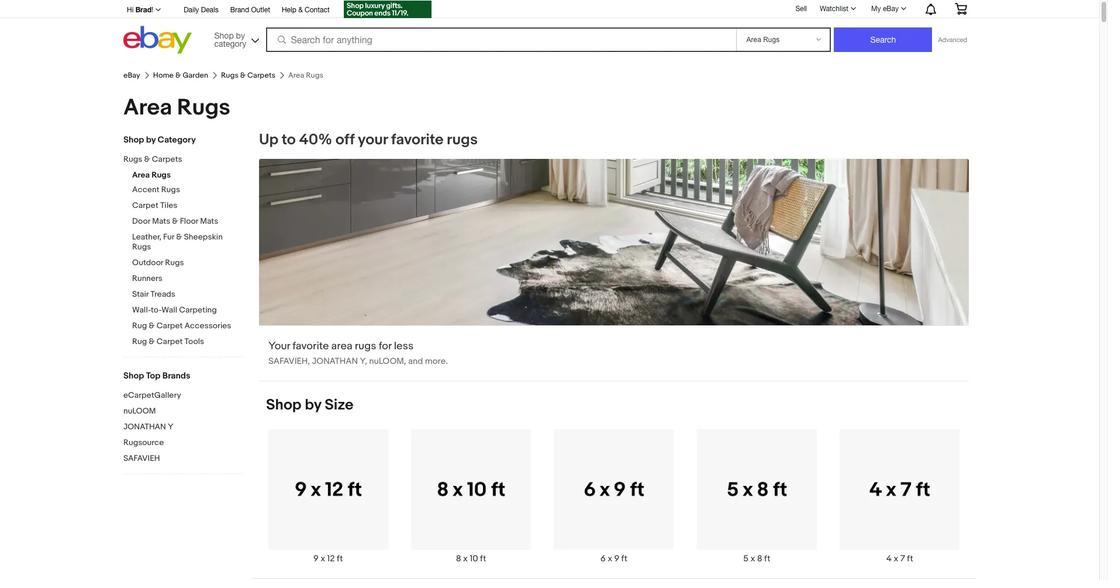 Task type: describe. For each thing, give the bounding box(es) containing it.
leather, fur & sheepskin rugs link
[[132, 232, 243, 253]]

nuloom
[[123, 407, 156, 416]]

your favorite area rugs for less safavieh, jonathan y, nuloom, and more.
[[268, 341, 448, 367]]

shop by size
[[266, 397, 354, 415]]

safavieh link
[[123, 454, 243, 465]]

shop by category
[[123, 135, 196, 146]]

ft for 8 x 10 ft
[[480, 554, 486, 565]]

6
[[601, 554, 606, 565]]

shop for shop top brands
[[123, 371, 144, 382]]

6 x 9 ft link
[[543, 429, 686, 565]]

12
[[327, 554, 335, 565]]

carpets for rugs & carpets
[[247, 71, 275, 80]]

my ebay
[[872, 5, 899, 13]]

hi brad !
[[127, 5, 153, 14]]

floor
[[180, 216, 198, 226]]

leather,
[[132, 232, 161, 242]]

5 x 8 ft link
[[686, 429, 829, 565]]

2 9 from the left
[[614, 554, 620, 565]]

tools
[[185, 337, 204, 347]]

rugs & carpets
[[221, 71, 275, 80]]

more.
[[425, 356, 448, 367]]

2 rug from the top
[[132, 337, 147, 347]]

ecarpetgallery nuloom jonathan y rugsource safavieh
[[123, 391, 181, 464]]

x for 9
[[321, 554, 325, 565]]

outdoor
[[132, 258, 163, 268]]

brand outlet link
[[230, 4, 270, 17]]

ft for 9 x 12 ft
[[337, 554, 343, 565]]

accent rugs link
[[132, 185, 243, 196]]

and
[[408, 356, 423, 367]]

8 inside 8 x 10 ft "link"
[[456, 554, 461, 565]]

my ebay link
[[865, 2, 912, 16]]

shop for shop by category
[[214, 31, 234, 40]]

rugs down category
[[221, 71, 239, 80]]

rugs up runners link
[[165, 258, 184, 268]]

jonathan y link
[[123, 422, 243, 433]]

rugs up the tiles on the top
[[161, 185, 180, 195]]

1 9 from the left
[[314, 554, 319, 565]]

brands
[[162, 371, 190, 382]]

5
[[744, 554, 749, 565]]

home
[[153, 71, 174, 80]]

watchlist link
[[814, 2, 862, 16]]

your
[[358, 131, 388, 149]]

carpet tiles link
[[132, 201, 243, 212]]

get the coupon image
[[344, 1, 432, 18]]

none submit inside shop by category banner
[[834, 27, 933, 52]]

rug & carpet tools link
[[132, 337, 243, 348]]

4 x 7 ft link
[[829, 429, 972, 565]]

top
[[146, 371, 161, 382]]

shop by category button
[[209, 26, 262, 51]]

5 x 8 ft
[[744, 554, 771, 565]]

6 x 9 ft
[[601, 554, 628, 565]]

advanced
[[938, 36, 967, 43]]

off
[[336, 131, 355, 149]]

area rugs
[[123, 94, 230, 122]]

up
[[259, 131, 278, 149]]

wall-
[[132, 305, 151, 315]]

shop by category
[[214, 31, 246, 48]]

rugs down shop by category
[[123, 154, 142, 164]]

1 mats from the left
[[152, 216, 170, 226]]

wall-to-wall carpeting link
[[132, 305, 243, 316]]

x for 4
[[894, 554, 899, 565]]

up to 40% off your favorite rugs
[[259, 131, 478, 149]]

runners
[[132, 274, 163, 284]]

carpets for rugs & carpets area rugs accent rugs carpet tiles door mats & floor mats leather, fur & sheepskin rugs outdoor rugs runners stair treads wall-to-wall carpeting rug & carpet accessories rug & carpet tools
[[152, 154, 182, 164]]

contact
[[305, 6, 330, 14]]

8 x 10 ft link
[[400, 429, 543, 565]]

home & garden
[[153, 71, 208, 80]]

brand
[[230, 6, 249, 14]]

2 vertical spatial carpet
[[157, 337, 183, 347]]

stair treads link
[[132, 290, 243, 301]]

rugs inside the your favorite area rugs for less safavieh, jonathan y, nuloom, and more.
[[355, 341, 376, 353]]

category
[[158, 135, 196, 146]]

daily deals link
[[184, 4, 219, 17]]

accent
[[132, 185, 159, 195]]

stair
[[132, 290, 149, 299]]

shop top brands
[[123, 371, 190, 382]]

accessories
[[185, 321, 231, 331]]

shop for shop by category
[[123, 135, 144, 146]]

x for 6
[[608, 554, 612, 565]]

door mats & floor mats link
[[132, 216, 243, 228]]

0 vertical spatial favorite
[[391, 131, 444, 149]]

your shopping cart image
[[955, 3, 968, 15]]

nuloom link
[[123, 407, 243, 418]]

wall
[[162, 305, 177, 315]]



Task type: locate. For each thing, give the bounding box(es) containing it.
0 horizontal spatial ebay
[[123, 71, 140, 80]]

8 inside 5 x 8 ft link
[[757, 554, 763, 565]]

8 left 10
[[456, 554, 461, 565]]

area up shop by category
[[123, 94, 172, 122]]

1 horizontal spatial 9
[[614, 554, 620, 565]]

mats up the sheepskin
[[200, 216, 218, 226]]

by inside main content
[[305, 397, 321, 415]]

1 vertical spatial jonathan
[[123, 422, 166, 432]]

None submit
[[834, 27, 933, 52]]

help
[[282, 6, 296, 14]]

ft right 7
[[907, 554, 913, 565]]

1 horizontal spatial rugs
[[447, 131, 478, 149]]

0 horizontal spatial jonathan
[[123, 422, 166, 432]]

carpets down shop by category dropdown button
[[247, 71, 275, 80]]

0 horizontal spatial mats
[[152, 216, 170, 226]]

x for 8
[[463, 554, 468, 565]]

0 horizontal spatial by
[[146, 135, 156, 146]]

help & contact link
[[282, 4, 330, 17]]

1 horizontal spatial jonathan
[[312, 356, 358, 367]]

to
[[282, 131, 296, 149]]

rugsource link
[[123, 438, 243, 449]]

none text field inside main content
[[259, 159, 969, 382]]

rugs & carpets link
[[221, 71, 275, 80], [123, 154, 235, 166]]

carpet down the rug & carpet accessories link
[[157, 337, 183, 347]]

1 vertical spatial rugs & carpets link
[[123, 154, 235, 166]]

4 ft from the left
[[764, 554, 771, 565]]

x for 5
[[751, 554, 755, 565]]

area
[[123, 94, 172, 122], [132, 170, 150, 180]]

rugsource
[[123, 438, 164, 448]]

rugs down the 'garden'
[[177, 94, 230, 122]]

None text field
[[259, 159, 969, 382]]

carpets inside rugs & carpets area rugs accent rugs carpet tiles door mats & floor mats leather, fur & sheepskin rugs outdoor rugs runners stair treads wall-to-wall carpeting rug & carpet accessories rug & carpet tools
[[152, 154, 182, 164]]

runners link
[[132, 274, 243, 285]]

by for category
[[236, 31, 245, 40]]

jonathan inside the your favorite area rugs for less safavieh, jonathan y, nuloom, and more.
[[312, 356, 358, 367]]

40%
[[299, 131, 332, 149]]

2 8 from the left
[[757, 554, 763, 565]]

9 left 12
[[314, 554, 319, 565]]

favorite up safavieh, at left
[[293, 341, 329, 353]]

ft right 6 on the bottom right
[[621, 554, 628, 565]]

rug
[[132, 321, 147, 331], [132, 337, 147, 347]]

1 horizontal spatial 8
[[757, 554, 763, 565]]

mats up fur
[[152, 216, 170, 226]]

1 vertical spatial rug
[[132, 337, 147, 347]]

rugs & carpets area rugs accent rugs carpet tiles door mats & floor mats leather, fur & sheepskin rugs outdoor rugs runners stair treads wall-to-wall carpeting rug & carpet accessories rug & carpet tools
[[123, 154, 231, 347]]

rugs
[[221, 71, 239, 80], [177, 94, 230, 122], [123, 154, 142, 164], [152, 170, 171, 180], [161, 185, 180, 195], [132, 242, 151, 252], [165, 258, 184, 268]]

ebay
[[883, 5, 899, 13], [123, 71, 140, 80]]

rugs up outdoor
[[132, 242, 151, 252]]

shop down safavieh, at left
[[266, 397, 302, 415]]

0 horizontal spatial 9
[[314, 554, 319, 565]]

ebay link
[[123, 71, 140, 80]]

favorite inside the your favorite area rugs for less safavieh, jonathan y, nuloom, and more.
[[293, 341, 329, 353]]

rug & carpet accessories link
[[132, 321, 243, 332]]

by for size
[[305, 397, 321, 415]]

jonathan up the rugsource
[[123, 422, 166, 432]]

& inside account navigation
[[298, 6, 303, 14]]

category
[[214, 39, 246, 48]]

0 horizontal spatial 8
[[456, 554, 461, 565]]

1 horizontal spatial mats
[[200, 216, 218, 226]]

none text field containing your favorite area rugs for less
[[259, 159, 969, 382]]

jonathan inside ecarpetgallery nuloom jonathan y rugsource safavieh
[[123, 422, 166, 432]]

5 ft from the left
[[907, 554, 913, 565]]

0 vertical spatial by
[[236, 31, 245, 40]]

5 x from the left
[[894, 554, 899, 565]]

jonathan down area
[[312, 356, 358, 367]]

area inside rugs & carpets area rugs accent rugs carpet tiles door mats & floor mats leather, fur & sheepskin rugs outdoor rugs runners stair treads wall-to-wall carpeting rug & carpet accessories rug & carpet tools
[[132, 170, 150, 180]]

help & contact
[[282, 6, 330, 14]]

for
[[379, 341, 392, 353]]

8 right 5
[[757, 554, 763, 565]]

x left 12
[[321, 554, 325, 565]]

by inside shop by category
[[236, 31, 245, 40]]

0 vertical spatial jonathan
[[312, 356, 358, 367]]

daily deals
[[184, 6, 219, 14]]

x right 6 on the bottom right
[[608, 554, 612, 565]]

1 vertical spatial favorite
[[293, 341, 329, 353]]

9 x 12 ft
[[314, 554, 343, 565]]

10
[[470, 554, 478, 565]]

0 vertical spatial ebay
[[883, 5, 899, 13]]

3 ft from the left
[[621, 554, 628, 565]]

1 horizontal spatial favorite
[[391, 131, 444, 149]]

ft right 5
[[764, 554, 771, 565]]

0 vertical spatial rug
[[132, 321, 147, 331]]

ft
[[337, 554, 343, 565], [480, 554, 486, 565], [621, 554, 628, 565], [764, 554, 771, 565], [907, 554, 913, 565]]

7
[[901, 554, 905, 565]]

jonathan
[[312, 356, 358, 367], [123, 422, 166, 432]]

rugs
[[447, 131, 478, 149], [355, 341, 376, 353]]

safavieh,
[[268, 356, 310, 367]]

sheepskin
[[184, 232, 223, 242]]

daily
[[184, 6, 199, 14]]

ft for 5 x 8 ft
[[764, 554, 771, 565]]

tiles
[[160, 201, 177, 211]]

4 x 7 ft
[[887, 554, 913, 565]]

ecarpetgallery link
[[123, 391, 243, 402]]

carpet
[[132, 201, 158, 211], [157, 321, 183, 331], [157, 337, 183, 347]]

ebay right my
[[883, 5, 899, 13]]

4
[[887, 554, 892, 565]]

1 vertical spatial area
[[132, 170, 150, 180]]

0 horizontal spatial favorite
[[293, 341, 329, 353]]

by down brand
[[236, 31, 245, 40]]

area
[[331, 341, 352, 353]]

2 horizontal spatial by
[[305, 397, 321, 415]]

1 vertical spatial rugs
[[355, 341, 376, 353]]

shop for shop by size
[[266, 397, 302, 415]]

&
[[298, 6, 303, 14], [175, 71, 181, 80], [240, 71, 246, 80], [144, 154, 150, 164], [172, 216, 178, 226], [176, 232, 182, 242], [149, 321, 155, 331], [149, 337, 155, 347]]

account navigation
[[120, 0, 976, 20]]

1 vertical spatial carpet
[[157, 321, 183, 331]]

favorite
[[391, 131, 444, 149], [293, 341, 329, 353]]

hi
[[127, 6, 134, 14]]

3 x from the left
[[608, 554, 612, 565]]

1 horizontal spatial by
[[236, 31, 245, 40]]

carpets down shop by category
[[152, 154, 182, 164]]

ft right 10
[[480, 554, 486, 565]]

shop inside shop by category
[[214, 31, 234, 40]]

nuloom,
[[369, 356, 406, 367]]

shop left category
[[123, 135, 144, 146]]

treads
[[150, 290, 175, 299]]

home & garden link
[[153, 71, 208, 80]]

4 x from the left
[[751, 554, 755, 565]]

y,
[[360, 356, 367, 367]]

my
[[872, 5, 881, 13]]

0 vertical spatial rugs & carpets link
[[221, 71, 275, 80]]

sell link
[[790, 4, 812, 13]]

9 x 12 ft link
[[257, 429, 400, 565]]

8 x 10 ft
[[456, 554, 486, 565]]

size
[[325, 397, 354, 415]]

carpeting
[[179, 305, 217, 315]]

ft inside "link"
[[480, 554, 486, 565]]

1 x from the left
[[321, 554, 325, 565]]

1 horizontal spatial ebay
[[883, 5, 899, 13]]

1 8 from the left
[[456, 554, 461, 565]]

main content
[[252, 131, 976, 581]]

by left size
[[305, 397, 321, 415]]

y
[[168, 422, 174, 432]]

brad
[[136, 5, 152, 14]]

x inside "link"
[[463, 554, 468, 565]]

by for category
[[146, 135, 156, 146]]

0 vertical spatial rugs
[[447, 131, 478, 149]]

shop inside main content
[[266, 397, 302, 415]]

shop down the deals
[[214, 31, 234, 40]]

to-
[[151, 305, 162, 315]]

1 vertical spatial by
[[146, 135, 156, 146]]

outlet
[[251, 6, 270, 14]]

watchlist
[[820, 5, 849, 13]]

brand outlet
[[230, 6, 270, 14]]

x left 7
[[894, 554, 899, 565]]

your
[[268, 341, 290, 353]]

fur
[[163, 232, 174, 242]]

main content containing up to 40% off your favorite rugs
[[252, 131, 976, 581]]

0 vertical spatial carpet
[[132, 201, 158, 211]]

safavieh
[[123, 454, 160, 464]]

Search for anything text field
[[268, 29, 734, 51]]

shop by category banner
[[120, 0, 976, 57]]

shop
[[214, 31, 234, 40], [123, 135, 144, 146], [123, 371, 144, 382], [266, 397, 302, 415]]

2 ft from the left
[[480, 554, 486, 565]]

x right 5
[[751, 554, 755, 565]]

shop left top
[[123, 371, 144, 382]]

x left 10
[[463, 554, 468, 565]]

9 right 6 on the bottom right
[[614, 554, 620, 565]]

1 rug from the top
[[132, 321, 147, 331]]

deals
[[201, 6, 219, 14]]

1 vertical spatial carpets
[[152, 154, 182, 164]]

2 vertical spatial by
[[305, 397, 321, 415]]

area up accent on the left top of page
[[132, 170, 150, 180]]

ft right 12
[[337, 554, 343, 565]]

2 mats from the left
[[200, 216, 218, 226]]

1 ft from the left
[[337, 554, 343, 565]]

0 vertical spatial carpets
[[247, 71, 275, 80]]

carpet down wall
[[157, 321, 183, 331]]

rugs up accent on the left top of page
[[152, 170, 171, 180]]

2 x from the left
[[463, 554, 468, 565]]

less
[[394, 341, 414, 353]]

outdoor rugs link
[[132, 258, 243, 269]]

garden
[[183, 71, 208, 80]]

by
[[236, 31, 245, 40], [146, 135, 156, 146], [305, 397, 321, 415]]

x
[[321, 554, 325, 565], [463, 554, 468, 565], [608, 554, 612, 565], [751, 554, 755, 565], [894, 554, 899, 565]]

favorite right your
[[391, 131, 444, 149]]

1 horizontal spatial carpets
[[247, 71, 275, 80]]

!
[[152, 6, 153, 14]]

0 horizontal spatial rugs
[[355, 341, 376, 353]]

by left category
[[146, 135, 156, 146]]

carpets
[[247, 71, 275, 80], [152, 154, 182, 164]]

ecarpetgallery
[[123, 391, 181, 401]]

ft for 4 x 7 ft
[[907, 554, 913, 565]]

ft for 6 x 9 ft
[[621, 554, 628, 565]]

advanced link
[[933, 28, 973, 51]]

carpet down accent on the left top of page
[[132, 201, 158, 211]]

ebay inside the my ebay link
[[883, 5, 899, 13]]

0 horizontal spatial carpets
[[152, 154, 182, 164]]

0 vertical spatial area
[[123, 94, 172, 122]]

1 vertical spatial ebay
[[123, 71, 140, 80]]

ebay left home
[[123, 71, 140, 80]]



Task type: vqa. For each thing, say whether or not it's contained in the screenshot.
Sell on the top right of page
yes



